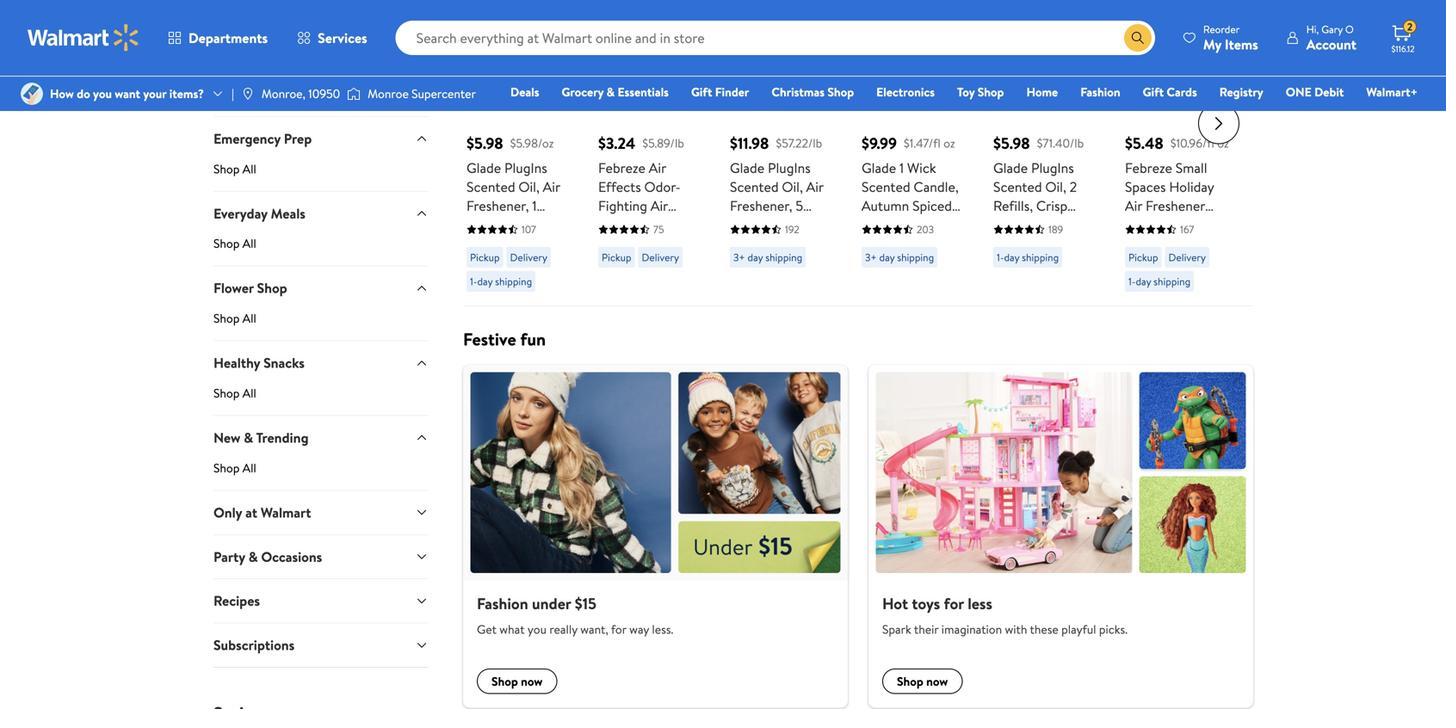 Task type: locate. For each thing, give the bounding box(es) containing it.
1 inside $5.98 $5.98/oz glade plugins scented oil, air freshener, 1 warmer   2 refills, starlight & snowflakes, 0.67 oz each, 1.34 oz total
[[532, 196, 537, 215]]

glade inside $9.99 $1.47/fl oz glade 1 wick scented candle, autumn spiced apple, fragrance infused with essential oils, 3.4 oz
[[862, 158, 896, 177]]

shop all link for healthy snacks
[[214, 385, 429, 415]]

shop down what
[[492, 673, 518, 690]]

0 horizontal spatial freshener
[[598, 215, 658, 234]]

.25
[[1166, 234, 1183, 253]]

fashion inside 'fashion under $15 get what you really want, for way less.'
[[477, 593, 528, 615]]

for left way
[[611, 621, 627, 638]]

fashion for fashion under $15 get what you really want, for way less.
[[477, 593, 528, 615]]

4 add button from the left
[[862, 66, 928, 101]]

add to cart image for $5.98
[[1000, 73, 1021, 94]]

0 horizontal spatial oil,
[[519, 177, 540, 196]]

shop down the new
[[214, 460, 240, 476]]

monroe,
[[262, 85, 306, 102]]

febreze down $5.48
[[1125, 158, 1172, 177]]

day left cedar,
[[748, 250, 763, 265]]

add for febreze small spaces holiday air freshener apple cider scent, .25 fl oz each, pack of 2
[[1153, 74, 1177, 93]]

1 horizontal spatial now
[[926, 673, 948, 690]]

electronics link
[[869, 83, 943, 101]]

$9.99 $1.47/fl oz glade 1 wick scented candle, autumn spiced apple, fragrance infused with essential oils, 3.4 oz
[[862, 132, 965, 291]]

total down champagne,
[[1010, 272, 1038, 291]]

gift cards link
[[1135, 83, 1205, 101]]

all down flower shop
[[243, 310, 256, 327]]

add for glade 1 wick scented candle, autumn spiced apple, fragrance infused with essential oils, 3.4 oz
[[889, 74, 914, 93]]

christmas
[[772, 84, 825, 100]]

1 horizontal spatial add to cart image
[[1000, 73, 1021, 94]]

1 horizontal spatial oil,
[[782, 177, 803, 196]]

delivery
[[510, 250, 548, 265], [642, 250, 679, 265], [1169, 250, 1206, 265]]

you right what
[[528, 621, 547, 638]]

4 shop all from the top
[[214, 385, 256, 402]]

now for less
[[926, 673, 948, 690]]

1 horizontal spatial freshener
[[1146, 196, 1205, 215]]

0 horizontal spatial 1-
[[470, 274, 477, 289]]

add to cart image for $9.99
[[869, 73, 889, 94]]

2 plugins from the left
[[768, 158, 811, 177]]

1 horizontal spatial febreze
[[1125, 158, 1172, 177]]

items
[[1225, 35, 1258, 54]]

total up festive
[[467, 291, 495, 310]]

air down $5.98/oz
[[543, 177, 560, 196]]

pickup for $5.48
[[1129, 250, 1158, 265]]

freshener, inside $11.98 $57.22/lb glade plugins scented oil, air freshener, 5 refills, twinkling pine & cedar, 0.67 oz each, 3.35 oz total
[[730, 196, 792, 215]]

0.67 inside $11.98 $57.22/lb glade plugins scented oil, air freshener, 5 refills, twinkling pine & cedar, 0.67 oz each, 3.35 oz total
[[730, 253, 755, 272]]

add to cart image for $3.24
[[605, 73, 626, 94]]

192
[[785, 222, 800, 237]]

3 add from the left
[[758, 74, 782, 93]]

plugins for 1
[[504, 158, 547, 177]]

1
[[900, 158, 904, 177], [532, 196, 537, 215]]

6 product group from the left
[[1125, 0, 1233, 299]]

oz right fl
[[1198, 234, 1212, 253]]

fashion right "home" link
[[1081, 84, 1121, 100]]

& right party
[[249, 547, 258, 566]]

0 horizontal spatial each,
[[483, 272, 515, 291]]

product group containing $9.99
[[862, 0, 969, 299]]

1.34 inside $5.98 $5.98/oz glade plugins scented oil, air freshener, 1 warmer   2 refills, starlight & snowflakes, 0.67 oz each, 1.34 oz total
[[519, 272, 542, 291]]

product group
[[467, 0, 574, 310], [598, 0, 706, 299], [730, 0, 838, 299], [862, 0, 969, 299], [993, 0, 1101, 299], [1125, 0, 1233, 299]]

freshener inside $5.48 $10.96/fl oz febreze small spaces holiday air freshener apple cider scent, .25 fl oz each, pack of 2
[[1146, 196, 1205, 215]]

add to cart image right "grocery"
[[605, 73, 626, 94]]

2 horizontal spatial oil,
[[1046, 177, 1067, 196]]

shop all link up walmart
[[214, 460, 429, 490]]

scented up warmer
[[467, 177, 515, 196]]

3 add button from the left
[[730, 66, 796, 101]]

0 horizontal spatial freshener,
[[467, 196, 529, 215]]

$5.48
[[1125, 132, 1164, 154]]

5 add button from the left
[[993, 66, 1059, 101]]

$1.47/fl
[[904, 135, 941, 152]]

fresh
[[661, 215, 694, 234]]

oz right 3.4
[[993, 272, 1007, 291]]

oz.
[[598, 253, 614, 272]]

glade inside $11.98 $57.22/lb glade plugins scented oil, air freshener, 5 refills, twinkling pine & cedar, 0.67 oz each, 3.35 oz total
[[730, 158, 765, 177]]

walmart+
[[1367, 84, 1418, 100]]

febreze inside $5.48 $10.96/fl oz febreze small spaces holiday air freshener apple cider scent, .25 fl oz each, pack of 2
[[1125, 158, 1172, 177]]

4 glade from the left
[[993, 158, 1028, 177]]

1- for $5.48
[[1129, 274, 1136, 289]]

5 add from the left
[[1021, 74, 1046, 93]]

oil, inside $5.98 $5.98/oz glade plugins scented oil, air freshener, 1 warmer   2 refills, starlight & snowflakes, 0.67 oz each, 1.34 oz total
[[519, 177, 540, 196]]

2 all from the top
[[243, 235, 256, 252]]

0 horizontal spatial 1
[[532, 196, 537, 215]]

$5.98 inside $5.98 $5.98/oz glade plugins scented oil, air freshener, 1 warmer   2 refills, starlight & snowflakes, 0.67 oz each, 1.34 oz total
[[467, 132, 503, 154]]

for inside the hot toys for less spark their imagination with these playful picks.
[[944, 593, 964, 615]]

2 shop all from the top
[[214, 235, 256, 252]]

pickup left vanilla,
[[602, 250, 632, 265]]

new
[[214, 428, 241, 447]]

registry link
[[1212, 83, 1271, 101]]

3 shop all from the top
[[214, 310, 256, 327]]

1 vertical spatial fashion
[[477, 593, 528, 615]]

3+ down apple,
[[865, 250, 877, 265]]

$5.98 inside $5.98 $71.40/lb glade plugins scented oil, 2 refills, crisp cranberry champagne, 0.67oz each, 1.34 oz total
[[993, 132, 1030, 154]]

3 oil, from the left
[[1046, 177, 1067, 196]]

shop all link down snacks at the left of page
[[214, 385, 429, 415]]

day
[[748, 250, 763, 265], [879, 250, 895, 265], [1004, 250, 1020, 265], [477, 274, 493, 289], [1136, 274, 1151, 289]]

only
[[214, 503, 242, 522]]

home link
[[1019, 83, 1066, 101]]

1 shop now from the left
[[492, 673, 543, 690]]

scented for refills,
[[730, 177, 779, 196]]

flower
[[214, 279, 254, 298]]

0 horizontal spatial now
[[521, 673, 543, 690]]

oz right pine
[[758, 253, 771, 272]]

add for glade plugins scented oil, air freshener, 5 refills, twinkling pine & cedar, 0.67 oz each, 3.35 oz total
[[758, 74, 782, 93]]

& for occasions
[[249, 547, 258, 566]]

3 add to cart image from the left
[[869, 73, 889, 94]]

crisp
[[1036, 196, 1068, 215]]

shop down everyday
[[214, 235, 240, 252]]

0 horizontal spatial pickup
[[470, 250, 500, 265]]

0 horizontal spatial you
[[93, 85, 112, 102]]

each, inside $5.98 $5.98/oz glade plugins scented oil, air freshener, 1 warmer   2 refills, starlight & snowflakes, 0.67 oz each, 1.34 oz total
[[483, 272, 515, 291]]

delivery for $5.48
[[1169, 250, 1206, 265]]

2 horizontal spatial delivery
[[1169, 250, 1206, 265]]

2 pickup from the left
[[602, 250, 632, 265]]

10950
[[308, 85, 340, 102]]

fashion under $15 list item
[[453, 365, 858, 708]]

2 freshener, from the left
[[730, 196, 792, 215]]

4 shop all link from the top
[[214, 385, 429, 415]]

shop all down "emergency"
[[214, 160, 256, 177]]

0 horizontal spatial 1.34
[[519, 272, 542, 291]]

2 add to cart image from the left
[[605, 73, 626, 94]]

1 freshener, from the left
[[467, 196, 529, 215]]

fashion under $15 get what you really want, for way less.
[[477, 593, 673, 638]]

1 horizontal spatial 3+
[[865, 250, 877, 265]]

3+ day shipping for $11.98
[[733, 250, 803, 265]]

glade for glade plugins scented oil, air freshener, 5 refills, twinkling pine & cedar, 0.67 oz each, 3.35 oz total
[[730, 158, 765, 177]]

plugins inside $5.98 $71.40/lb glade plugins scented oil, 2 refills, crisp cranberry champagne, 0.67oz each, 1.34 oz total
[[1031, 158, 1074, 177]]

day for $11.98
[[748, 250, 763, 265]]

oz down pine
[[730, 272, 743, 291]]

$5.98/oz
[[510, 135, 554, 152]]

each, inside $11.98 $57.22/lb glade plugins scented oil, air freshener, 5 refills, twinkling pine & cedar, 0.67 oz each, 3.35 oz total
[[775, 253, 807, 272]]

all for healthy
[[243, 385, 256, 402]]

do
[[77, 85, 90, 102]]

pickup left pack
[[1129, 250, 1158, 265]]

shop inside hot toys for less list item
[[897, 673, 924, 690]]

1 add button from the left
[[467, 66, 533, 101]]

2 add button from the left
[[598, 66, 664, 101]]

shop all link
[[214, 160, 429, 191], [214, 235, 429, 266], [214, 310, 429, 341], [214, 385, 429, 415], [214, 460, 429, 490]]

delivery down 75
[[642, 250, 679, 265]]

add to cart image left the home
[[1000, 73, 1021, 94]]

1 horizontal spatial gift
[[1143, 84, 1164, 100]]

1 horizontal spatial total
[[746, 272, 775, 291]]

spark
[[882, 621, 912, 638]]

$5.98 for glade plugins scented oil, air freshener, 1 warmer   2 refills, starlight & snowflakes, 0.67 oz each, 1.34 oz total
[[467, 132, 503, 154]]

glade plugins scented oil, 2 refills, crisp cranberry champagne, 0.67oz each, 1.34 oz total image
[[993, 0, 1101, 87]]

4 add to cart image from the left
[[1132, 73, 1153, 94]]

4 product group from the left
[[862, 0, 969, 299]]

2 shop now from the left
[[897, 673, 948, 690]]

delivery down 107
[[510, 250, 548, 265]]

0 horizontal spatial 0.67
[[539, 253, 564, 272]]

less.
[[652, 621, 673, 638]]

shipping for $11.98
[[766, 250, 803, 265]]

$5.98 $71.40/lb glade plugins scented oil, 2 refills, crisp cranberry champagne, 0.67oz each, 1.34 oz total
[[993, 132, 1092, 291]]

shop now inside hot toys for less list item
[[897, 673, 948, 690]]

4 scented from the left
[[993, 177, 1042, 196]]

1 horizontal spatial with
[[909, 234, 934, 253]]

2 product group from the left
[[598, 0, 706, 299]]

0 vertical spatial fashion
[[1081, 84, 1121, 100]]

0 horizontal spatial for
[[611, 621, 627, 638]]

twinkling
[[773, 215, 827, 234]]

shop all down healthy
[[214, 385, 256, 402]]

glade 1 wick scented candle, autumn spiced apple, fragrance infused with essential oils, 3.4 oz image
[[862, 0, 969, 87]]

account
[[1307, 35, 1357, 54]]

1 horizontal spatial fashion
[[1081, 84, 1121, 100]]

0 horizontal spatial  image
[[21, 83, 43, 105]]

3+ for $9.99
[[865, 250, 877, 265]]

oil, for 1
[[519, 177, 540, 196]]

departments
[[189, 28, 268, 47]]

oz right the snowflakes, at top left
[[545, 272, 558, 291]]

2 shop all link from the top
[[214, 235, 429, 266]]

glade inside $5.98 $5.98/oz glade plugins scented oil, air freshener, 1 warmer   2 refills, starlight & snowflakes, 0.67 oz each, 1.34 oz total
[[467, 158, 501, 177]]

oil, up 189
[[1046, 177, 1067, 196]]

freshener for $5.48
[[1146, 196, 1205, 215]]

add for febreze air effects odor- fighting air freshener fresh baked vanilla, 8.8 oz. aerosol can
[[626, 74, 650, 93]]

0 horizontal spatial plugins
[[504, 158, 547, 177]]

add button
[[467, 66, 533, 101], [598, 66, 664, 101], [730, 66, 796, 101], [862, 66, 928, 101], [993, 66, 1059, 101], [1125, 66, 1191, 101]]

 image right the 10950
[[347, 85, 361, 102]]

0 vertical spatial 1
[[900, 158, 904, 177]]

2 horizontal spatial each,
[[1125, 253, 1157, 272]]

1 horizontal spatial $5.98
[[993, 132, 1030, 154]]

shop inside fashion under $15 list item
[[492, 673, 518, 690]]

2 delivery from the left
[[642, 250, 679, 265]]

1 horizontal spatial shop now
[[897, 673, 948, 690]]

air right 5
[[806, 177, 824, 196]]

2 oil, from the left
[[782, 177, 803, 196]]

for left less
[[944, 593, 964, 615]]

shop
[[214, 58, 240, 75], [828, 84, 854, 100], [978, 84, 1004, 100], [214, 160, 240, 177], [214, 235, 240, 252], [257, 279, 287, 298], [214, 310, 240, 327], [214, 385, 240, 402], [214, 460, 240, 476], [492, 673, 518, 690], [897, 673, 924, 690]]

glade up the cranberry
[[993, 158, 1028, 177]]

1- down the snowflakes, at top left
[[470, 274, 477, 289]]

1.34 inside $5.98 $71.40/lb glade plugins scented oil, 2 refills, crisp cranberry champagne, 0.67oz each, 1.34 oz total
[[1069, 253, 1092, 272]]

1 now from the left
[[521, 673, 543, 690]]

essentials
[[618, 84, 669, 100]]

2 horizontal spatial 1-
[[1129, 274, 1136, 289]]

1 add from the left
[[494, 74, 519, 93]]

add to cart image
[[473, 73, 494, 94], [605, 73, 626, 94], [869, 73, 889, 94], [1132, 73, 1153, 94]]

add to cart image left 'deals' "link"
[[473, 73, 494, 94]]

shop down healthy
[[214, 385, 240, 402]]

& right the new
[[244, 428, 253, 447]]

plugins for crisp
[[1031, 158, 1074, 177]]

2 febreze from the left
[[1125, 158, 1172, 177]]

emergency
[[214, 129, 281, 148]]

1- down the cranberry
[[997, 250, 1004, 265]]

febreze
[[598, 158, 646, 177], [1125, 158, 1172, 177]]

shop now inside fashion under $15 list item
[[492, 673, 543, 690]]

now for get
[[521, 673, 543, 690]]

0 vertical spatial for
[[944, 593, 964, 615]]

each, down starlight
[[483, 272, 515, 291]]

1 0.67 from the left
[[539, 253, 564, 272]]

5 shop all from the top
[[214, 460, 256, 476]]

each, left 3.35
[[775, 253, 807, 272]]

5 shop all link from the top
[[214, 460, 429, 490]]

plugins for 5
[[768, 158, 811, 177]]

grocery & essentials
[[562, 84, 669, 100]]

shop all for healthy
[[214, 385, 256, 402]]

shop down flower
[[214, 310, 240, 327]]

6 add from the left
[[1153, 74, 1177, 93]]

now
[[521, 673, 543, 690], [926, 673, 948, 690]]

freshener inside $3.24 $5.89/lb febreze air effects odor- fighting air freshener fresh baked vanilla, 8.8 oz. aerosol can
[[598, 215, 658, 234]]

occasions
[[261, 547, 322, 566]]

2 right warmer
[[517, 215, 525, 234]]

2 inside $5.48 $10.96/fl oz febreze small spaces holiday air freshener apple cider scent, .25 fl oz each, pack of 2
[[1208, 253, 1215, 272]]

1 $5.98 from the left
[[467, 132, 503, 154]]

shop all for flower
[[214, 310, 256, 327]]

oil, inside $5.98 $71.40/lb glade plugins scented oil, 2 refills, crisp cranberry champagne, 0.67oz each, 1.34 oz total
[[1046, 177, 1067, 196]]

3+
[[733, 250, 745, 265], [865, 250, 877, 265]]

now inside fashion under $15 list item
[[521, 673, 543, 690]]

gift left finder
[[691, 84, 712, 100]]

1 all from the top
[[243, 160, 256, 177]]

1 shop all from the top
[[214, 160, 256, 177]]

product group containing $11.98
[[730, 0, 838, 299]]

2 horizontal spatial plugins
[[1031, 158, 1074, 177]]

2 horizontal spatial refills,
[[993, 196, 1033, 215]]

3 shop all link from the top
[[214, 310, 429, 341]]

add button for glade 1 wick scented candle, autumn spiced apple, fragrance infused with essential oils, 3.4 oz
[[862, 66, 928, 101]]

4 add from the left
[[889, 74, 914, 93]]

1 horizontal spatial plugins
[[768, 158, 811, 177]]

walmart
[[261, 503, 311, 522]]

189
[[1049, 222, 1063, 237]]

only at walmart button
[[214, 490, 429, 534]]

2 0.67 from the left
[[730, 253, 755, 272]]

0 horizontal spatial 3+ day shipping
[[733, 250, 803, 265]]

shop down "emergency"
[[214, 160, 240, 177]]

$5.98 left $71.40/lb
[[993, 132, 1030, 154]]

1 3+ day shipping from the left
[[733, 250, 803, 265]]

2 horizontal spatial total
[[1010, 272, 1038, 291]]

1 left wick
[[900, 158, 904, 177]]

scented
[[467, 177, 515, 196], [730, 177, 779, 196], [862, 177, 910, 196], [993, 177, 1042, 196]]

oil, inside $11.98 $57.22/lb glade plugins scented oil, air freshener, 5 refills, twinkling pine & cedar, 0.67 oz each, 3.35 oz total
[[782, 177, 803, 196]]

2 glade from the left
[[730, 158, 765, 177]]

shop down spark
[[897, 673, 924, 690]]

1 horizontal spatial refills,
[[730, 215, 770, 234]]

shop up pay
[[214, 58, 240, 75]]

shipping for $9.99
[[897, 250, 934, 265]]

infused
[[862, 234, 905, 253]]

with right '|'
[[235, 86, 257, 102]]

scented for cranberry
[[993, 177, 1042, 196]]

1 horizontal spatial 1
[[900, 158, 904, 177]]

freshener, inside $5.98 $5.98/oz glade plugins scented oil, air freshener, 1 warmer   2 refills, starlight & snowflakes, 0.67 oz each, 1.34 oz total
[[467, 196, 529, 215]]

0 horizontal spatial total
[[467, 291, 495, 310]]

1 horizontal spatial 3+ day shipping
[[865, 250, 934, 265]]

& right starlight
[[521, 234, 530, 253]]

shop right "toy"
[[978, 84, 1004, 100]]

3 product group from the left
[[730, 0, 838, 299]]

one
[[1286, 84, 1312, 100]]

1- for $5.98
[[470, 274, 477, 289]]

3 scented from the left
[[862, 177, 910, 196]]

1-day shipping down pack
[[1129, 274, 1191, 289]]

next slide for product carousel list image
[[1198, 103, 1240, 144]]

3+ right 8.8
[[733, 250, 745, 265]]

1 up 107
[[532, 196, 537, 215]]

3 delivery from the left
[[1169, 250, 1206, 265]]

plugins inside $11.98 $57.22/lb glade plugins scented oil, air freshener, 5 refills, twinkling pine & cedar, 0.67 oz each, 3.35 oz total
[[768, 158, 811, 177]]

0 vertical spatial you
[[93, 85, 112, 102]]

0 horizontal spatial $5.98
[[467, 132, 503, 154]]

2 horizontal spatial pickup
[[1129, 250, 1158, 265]]

with right infused
[[909, 234, 934, 253]]

grocery
[[562, 84, 604, 100]]

2 vertical spatial with
[[1005, 621, 1027, 638]]

glade inside $5.98 $71.40/lb glade plugins scented oil, 2 refills, crisp cranberry champagne, 0.67oz each, 1.34 oz total
[[993, 158, 1028, 177]]

4 all from the top
[[243, 385, 256, 402]]

pickup
[[470, 250, 500, 265], [602, 250, 632, 265], [1129, 250, 1158, 265]]

all down everyday
[[243, 235, 256, 252]]

3 glade from the left
[[862, 158, 896, 177]]

3.35
[[810, 253, 835, 272]]

2 3+ day shipping from the left
[[865, 250, 934, 265]]

2 scented from the left
[[730, 177, 779, 196]]

fashion
[[1081, 84, 1121, 100], [477, 593, 528, 615]]

1 vertical spatial you
[[528, 621, 547, 638]]

1 horizontal spatial 1-day shipping
[[997, 250, 1059, 265]]

1 horizontal spatial you
[[528, 621, 547, 638]]

0 horizontal spatial 3+
[[733, 250, 745, 265]]

add to cart image for $5.98
[[473, 73, 494, 94]]

0 horizontal spatial fashion
[[477, 593, 528, 615]]

monroe, 10950
[[262, 85, 340, 102]]

scented inside $11.98 $57.22/lb glade plugins scented oil, air freshener, 5 refills, twinkling pine & cedar, 0.67 oz each, 3.35 oz total
[[730, 177, 779, 196]]

0 horizontal spatial febreze
[[598, 158, 646, 177]]

3 pickup from the left
[[1129, 250, 1158, 265]]

$5.98 left $5.98/oz
[[467, 132, 503, 154]]

0 horizontal spatial 1-day shipping
[[470, 274, 532, 289]]

shop now for get
[[492, 673, 543, 690]]

1 vertical spatial 1
[[532, 196, 537, 215]]

fashion for fashion
[[1081, 84, 1121, 100]]

 image
[[21, 83, 43, 105], [347, 85, 361, 102], [241, 87, 255, 101]]

scented inside $5.98 $71.40/lb glade plugins scented oil, 2 refills, crisp cranberry champagne, 0.67oz each, 1.34 oz total
[[993, 177, 1042, 196]]

shop all link down the meals
[[214, 235, 429, 266]]

deals
[[511, 84, 539, 100]]

scent,
[[1125, 234, 1162, 253]]

all for emergency
[[243, 160, 256, 177]]

3+ day shipping down apple,
[[865, 250, 934, 265]]

shop all link up snacks at the left of page
[[214, 310, 429, 341]]

now down the their
[[926, 673, 948, 690]]

107
[[522, 222, 536, 237]]

1 delivery from the left
[[510, 250, 548, 265]]

1 horizontal spatial delivery
[[642, 250, 679, 265]]

1 inside $9.99 $1.47/fl oz glade 1 wick scented candle, autumn spiced apple, fragrance infused with essential oils, 3.4 oz
[[900, 158, 904, 177]]

only at walmart
[[214, 503, 311, 522]]

0.67
[[539, 253, 564, 272], [730, 253, 755, 272]]

2 add to cart image from the left
[[1000, 73, 1021, 94]]

oil, up 107
[[519, 177, 540, 196]]

pay with ebt
[[214, 86, 280, 102]]

scented up apple,
[[862, 177, 910, 196]]

each, left pack
[[1125, 253, 1157, 272]]

holiday
[[1169, 177, 1214, 196]]

plugins down $57.22/lb
[[768, 158, 811, 177]]

$5.98
[[467, 132, 503, 154], [993, 132, 1030, 154]]

3 plugins from the left
[[1031, 158, 1074, 177]]

febreze air effects odor-fighting air freshener fresh baked vanilla, 8.8 oz. aerosol can image
[[598, 0, 706, 87]]

1 horizontal spatial for
[[944, 593, 964, 615]]

2 gift from the left
[[1143, 84, 1164, 100]]

0 horizontal spatial add to cart image
[[737, 73, 758, 94]]

2 right of
[[1208, 253, 1215, 272]]

1 pickup from the left
[[470, 250, 500, 265]]

shop now down what
[[492, 673, 543, 690]]

oz right $1.47/fl
[[944, 135, 955, 152]]

1.34 down 107
[[519, 272, 542, 291]]

shipping down 192
[[766, 250, 803, 265]]

& for essentials
[[607, 84, 615, 100]]

refills, left 'crisp'
[[993, 196, 1033, 215]]

1 add to cart image from the left
[[737, 73, 758, 94]]

1 3+ from the left
[[733, 250, 745, 265]]

scented inside $5.98 $5.98/oz glade plugins scented oil, air freshener, 1 warmer   2 refills, starlight & snowflakes, 0.67 oz each, 1.34 oz total
[[467, 177, 515, 196]]

1 horizontal spatial freshener,
[[730, 196, 792, 215]]

less
[[968, 593, 993, 615]]

add to cart image
[[737, 73, 758, 94], [1000, 73, 1021, 94]]

now inside hot toys for less list item
[[926, 673, 948, 690]]

0 vertical spatial with
[[235, 86, 257, 102]]

3 all from the top
[[243, 310, 256, 327]]

 image right '|'
[[241, 87, 255, 101]]

 image for how do you want your items?
[[21, 83, 43, 105]]

2 right 'crisp'
[[1070, 177, 1077, 196]]

glade down $11.98
[[730, 158, 765, 177]]

1 horizontal spatial 1.34
[[1069, 253, 1092, 272]]

festive
[[463, 327, 516, 351]]

1 vertical spatial for
[[611, 621, 627, 638]]

total down pine
[[746, 272, 775, 291]]

1-day shipping down the snowflakes, at top left
[[470, 274, 532, 289]]

shop all down flower
[[214, 310, 256, 327]]

day down the snowflakes, at top left
[[477, 274, 493, 289]]

2 horizontal spatial 1-day shipping
[[1129, 274, 1191, 289]]

shop all link for flower shop
[[214, 310, 429, 341]]

delivery for $3.24
[[642, 250, 679, 265]]

1 add to cart image from the left
[[473, 73, 494, 94]]

1 horizontal spatial 1-
[[997, 250, 1004, 265]]

0.67 left cedar,
[[730, 253, 755, 272]]

fashion up what
[[477, 593, 528, 615]]

add for glade plugins scented oil, 2 refills, crisp cranberry champagne, 0.67oz each, 1.34 oz total
[[1021, 74, 1046, 93]]

freshener, up starlight
[[467, 196, 529, 215]]

shop ebt-eligible items link
[[214, 58, 429, 82]]

add to cart image left cards
[[1132, 73, 1153, 94]]

shop all link for everyday meals
[[214, 235, 429, 266]]

&
[[607, 84, 615, 100], [521, 234, 530, 253], [759, 234, 769, 253], [244, 428, 253, 447], [249, 547, 258, 566]]

all for everyday
[[243, 235, 256, 252]]

0 horizontal spatial refills,
[[528, 215, 568, 234]]

add button for glade plugins scented oil, air freshener, 1 warmer   2 refills, starlight & snowflakes, 0.67 oz each, 1.34 oz total
[[467, 66, 533, 101]]

add to cart image up $9.99
[[869, 73, 889, 94]]

6 add button from the left
[[1125, 66, 1191, 101]]

with left these
[[1005, 621, 1027, 638]]

list
[[453, 365, 1264, 708]]

2 horizontal spatial  image
[[347, 85, 361, 102]]

0 horizontal spatial gift
[[691, 84, 712, 100]]

fighting
[[598, 196, 647, 215]]

1- down scent,
[[1129, 274, 1136, 289]]

freshener, for $11.98
[[730, 196, 792, 215]]

shipping for $5.98
[[1022, 250, 1059, 265]]

1 shop all link from the top
[[214, 160, 429, 191]]

3+ for $11.98
[[733, 250, 745, 265]]

2 add from the left
[[626, 74, 650, 93]]

refills, inside $5.98 $71.40/lb glade plugins scented oil, 2 refills, crisp cranberry champagne, 0.67oz each, 1.34 oz total
[[993, 196, 1033, 215]]

add button for febreze small spaces holiday air freshener apple cider scent, .25 fl oz each, pack of 2
[[1125, 66, 1191, 101]]

1 horizontal spatial pickup
[[602, 250, 632, 265]]

1 febreze from the left
[[598, 158, 646, 177]]

2 now from the left
[[926, 673, 948, 690]]

1 horizontal spatial 0.67
[[730, 253, 755, 272]]

2 3+ from the left
[[865, 250, 877, 265]]

1 plugins from the left
[[504, 158, 547, 177]]

2 $5.98 from the left
[[993, 132, 1030, 154]]

glade plugins scented oil, air freshener, 5 refills, twinkling pine & cedar, 0.67 oz each, 3.35 oz total image
[[730, 0, 838, 87]]

1 oil, from the left
[[519, 177, 540, 196]]

scented inside $9.99 $1.47/fl oz glade 1 wick scented candle, autumn spiced apple, fragrance infused with essential oils, 3.4 oz
[[862, 177, 910, 196]]

hot toys for less spark their imagination with these playful picks.
[[882, 593, 1128, 638]]

0.67 inside $5.98 $5.98/oz glade plugins scented oil, air freshener, 1 warmer   2 refills, starlight & snowflakes, 0.67 oz each, 1.34 oz total
[[539, 253, 564, 272]]

5 all from the top
[[243, 460, 256, 476]]

delivery down '167'
[[1169, 250, 1206, 265]]

home
[[1027, 84, 1058, 100]]

cedar,
[[772, 234, 811, 253]]

0 horizontal spatial shop now
[[492, 673, 543, 690]]

healthy snacks button
[[214, 341, 429, 385]]

add
[[494, 74, 519, 93], [626, 74, 650, 93], [758, 74, 782, 93], [889, 74, 914, 93], [1021, 74, 1046, 93], [1153, 74, 1177, 93]]

oz inside $5.98 $71.40/lb glade plugins scented oil, 2 refills, crisp cranberry champagne, 0.67oz each, 1.34 oz total
[[993, 272, 1007, 291]]

glade up warmer
[[467, 158, 501, 177]]

hi, gary o account
[[1307, 22, 1357, 54]]

glade down $9.99
[[862, 158, 896, 177]]

scented down $11.98
[[730, 177, 779, 196]]

gift left cards
[[1143, 84, 1164, 100]]

you right the do
[[93, 85, 112, 102]]

shop right christmas
[[828, 84, 854, 100]]

1 scented from the left
[[467, 177, 515, 196]]

1 horizontal spatial each,
[[775, 253, 807, 272]]

refills,
[[993, 196, 1033, 215], [528, 215, 568, 234], [730, 215, 770, 234]]

2 inside $5.98 $5.98/oz glade plugins scented oil, air freshener, 1 warmer   2 refills, starlight & snowflakes, 0.67 oz each, 1.34 oz total
[[517, 215, 525, 234]]

0 horizontal spatial delivery
[[510, 250, 548, 265]]

1 gift from the left
[[691, 84, 712, 100]]

& inside $11.98 $57.22/lb glade plugins scented oil, air freshener, 5 refills, twinkling pine & cedar, 0.67 oz each, 3.35 oz total
[[759, 234, 769, 253]]

1 glade from the left
[[467, 158, 501, 177]]

gift for gift cards
[[1143, 84, 1164, 100]]

1-day shipping down the cranberry
[[997, 250, 1059, 265]]

1 vertical spatial with
[[909, 234, 934, 253]]

1.34 right each,
[[1069, 253, 1092, 272]]

2 horizontal spatial with
[[1005, 621, 1027, 638]]

plugins inside $5.98 $5.98/oz glade plugins scented oil, air freshener, 1 warmer   2 refills, starlight & snowflakes, 0.67 oz each, 1.34 oz total
[[504, 158, 547, 177]]

1 horizontal spatial  image
[[241, 87, 255, 101]]



Task type: describe. For each thing, give the bounding box(es) containing it.
grocery & essentials link
[[554, 83, 677, 101]]

o
[[1345, 22, 1354, 37]]

at
[[245, 503, 257, 522]]

imagination
[[942, 621, 1002, 638]]

day down scent,
[[1136, 274, 1151, 289]]

glade for glade plugins scented oil, 2 refills, crisp cranberry champagne, 0.67oz each, 1.34 oz total
[[993, 158, 1028, 177]]

Search search field
[[396, 21, 1155, 55]]

baked
[[598, 234, 634, 253]]

christmas shop
[[772, 84, 854, 100]]

trending
[[256, 428, 309, 447]]

reorder my items
[[1203, 22, 1258, 54]]

5
[[796, 196, 803, 215]]

delivery for $5.98
[[510, 250, 548, 265]]

christmas shop link
[[764, 83, 862, 101]]

product group containing $3.24
[[598, 0, 706, 299]]

oil, for crisp
[[1046, 177, 1067, 196]]

ebt/snap
[[214, 27, 278, 46]]

air inside $5.48 $10.96/fl oz febreze small spaces holiday air freshener apple cider scent, .25 fl oz each, pack of 2
[[1125, 196, 1143, 215]]

eligible
[[267, 58, 304, 75]]

fragrance
[[903, 215, 963, 234]]

1 product group from the left
[[467, 0, 574, 310]]

pickup for $3.24
[[602, 250, 632, 265]]

1-day shipping for $5.48
[[1129, 274, 1191, 289]]

subscriptions button
[[214, 623, 429, 667]]

under
[[532, 593, 571, 615]]

reorder
[[1203, 22, 1240, 37]]

shop inside dropdown button
[[257, 279, 287, 298]]

|
[[232, 85, 234, 102]]

$5.48 $10.96/fl oz febreze small spaces holiday air freshener apple cider scent, .25 fl oz each, pack of 2
[[1125, 132, 1229, 272]]

75
[[653, 222, 664, 237]]

each, inside $5.48 $10.96/fl oz febreze small spaces holiday air freshener apple cider scent, .25 fl oz each, pack of 2
[[1125, 253, 1157, 272]]

oz down infused
[[862, 272, 875, 291]]

way
[[629, 621, 649, 638]]

small
[[1176, 158, 1208, 177]]

apple
[[1125, 215, 1160, 234]]

essential
[[862, 253, 914, 272]]

spaces
[[1125, 177, 1166, 196]]

pay with ebt link
[[214, 86, 429, 116]]

gift for gift finder
[[691, 84, 712, 100]]

list containing fashion under $15
[[453, 365, 1264, 708]]

with inside $9.99 $1.47/fl oz glade 1 wick scented candle, autumn spiced apple, fragrance infused with essential oils, 3.4 oz
[[909, 234, 934, 253]]

snowflakes,
[[467, 253, 536, 272]]

fun
[[520, 327, 546, 351]]

glade for glade plugins scented oil, air freshener, 1 warmer   2 refills, starlight & snowflakes, 0.67 oz each, 1.34 oz total
[[467, 158, 501, 177]]

$5.98 for glade plugins scented oil, 2 refills, crisp cranberry champagne, 0.67oz each, 1.34 oz total
[[993, 132, 1030, 154]]

2 up $116.12
[[1407, 20, 1413, 34]]

2 inside $5.98 $71.40/lb glade plugins scented oil, 2 refills, crisp cranberry champagne, 0.67oz each, 1.34 oz total
[[1070, 177, 1077, 196]]

toys
[[912, 593, 940, 615]]

one debit link
[[1278, 83, 1352, 101]]

meals
[[271, 204, 306, 223]]

$71.40/lb
[[1037, 135, 1084, 152]]

add button for febreze air effects odor- fighting air freshener fresh baked vanilla, 8.8 oz. aerosol can
[[598, 66, 664, 101]]

prep
[[284, 129, 312, 148]]

supercenter
[[412, 85, 476, 102]]

$15
[[575, 593, 597, 615]]

shipping down the snowflakes, at top left
[[495, 274, 532, 289]]

Walmart Site-Wide search field
[[396, 21, 1155, 55]]

items?
[[169, 85, 204, 102]]

oils,
[[917, 253, 944, 272]]

recipes button
[[214, 579, 429, 623]]

walmart image
[[28, 24, 139, 52]]

gift finder link
[[684, 83, 757, 101]]

everyday meals button
[[214, 191, 429, 235]]

add button for glade plugins scented oil, 2 refills, crisp cranberry champagne, 0.67oz each, 1.34 oz total
[[993, 66, 1059, 101]]

electronics
[[877, 84, 935, 100]]

walmart+ link
[[1359, 83, 1426, 101]]

ebt-
[[243, 58, 267, 75]]

oil, for 5
[[782, 177, 803, 196]]

0 horizontal spatial with
[[235, 86, 257, 102]]

5 product group from the left
[[993, 0, 1101, 299]]

air down the $5.89/lb
[[649, 158, 666, 177]]

$5.89/lb
[[642, 135, 684, 152]]

day for $5.98
[[1004, 250, 1020, 265]]

& inside $5.98 $5.98/oz glade plugins scented oil, air freshener, 1 warmer   2 refills, starlight & snowflakes, 0.67 oz each, 1.34 oz total
[[521, 234, 530, 253]]

registry
[[1220, 84, 1264, 100]]

you inside 'fashion under $15 get what you really want, for way less.'
[[528, 621, 547, 638]]

debit
[[1315, 84, 1344, 100]]

 image for monroe, 10950
[[241, 87, 255, 101]]

shop all for everyday
[[214, 235, 256, 252]]

air inside $5.98 $5.98/oz glade plugins scented oil, air freshener, 1 warmer   2 refills, starlight & snowflakes, 0.67 oz each, 1.34 oz total
[[543, 177, 560, 196]]

febreze inside $3.24 $5.89/lb febreze air effects odor- fighting air freshener fresh baked vanilla, 8.8 oz. aerosol can
[[598, 158, 646, 177]]

shop all link for new & trending
[[214, 460, 429, 490]]

$5.98 $5.98/oz glade plugins scented oil, air freshener, 1 warmer   2 refills, starlight & snowflakes, 0.67 oz each, 1.34 oz total
[[467, 132, 568, 310]]

shop now for less
[[897, 673, 948, 690]]

all for flower
[[243, 310, 256, 327]]

ebt/snap button
[[214, 14, 429, 58]]

total inside $5.98 $71.40/lb glade plugins scented oil, 2 refills, crisp cranberry champagne, 0.67oz each, 1.34 oz total
[[1010, 272, 1038, 291]]

services button
[[282, 17, 382, 59]]

8.8
[[683, 234, 701, 253]]

$10.96/fl
[[1171, 135, 1215, 152]]

 image for monroe supercenter
[[347, 85, 361, 102]]

hot toys for less list item
[[858, 365, 1264, 708]]

oz right $10.96/fl on the top
[[1218, 135, 1229, 152]]

shop ebt-eligible items
[[214, 58, 336, 75]]

203
[[917, 222, 934, 237]]

shop all for new
[[214, 460, 256, 476]]

refills, inside $11.98 $57.22/lb glade plugins scented oil, air freshener, 5 refills, twinkling pine & cedar, 0.67 oz each, 3.35 oz total
[[730, 215, 770, 234]]

$11.98
[[730, 132, 769, 154]]

cranberry
[[993, 215, 1054, 234]]

all for new
[[243, 460, 256, 476]]

air inside $11.98 $57.22/lb glade plugins scented oil, air freshener, 5 refills, twinkling pine & cedar, 0.67 oz each, 3.35 oz total
[[806, 177, 824, 196]]

pay
[[214, 86, 232, 102]]

add button for glade plugins scented oil, air freshener, 5 refills, twinkling pine & cedar, 0.67 oz each, 3.35 oz total
[[730, 66, 796, 101]]

$3.24
[[598, 132, 636, 154]]

subscriptions
[[214, 636, 295, 655]]

refills, inside $5.98 $5.98/oz glade plugins scented oil, air freshener, 1 warmer   2 refills, starlight & snowflakes, 0.67 oz each, 1.34 oz total
[[528, 215, 568, 234]]

total inside $11.98 $57.22/lb glade plugins scented oil, air freshener, 5 refills, twinkling pine & cedar, 0.67 oz each, 3.35 oz total
[[746, 272, 775, 291]]

for inside 'fashion under $15 get what you really want, for way less.'
[[611, 621, 627, 638]]

get
[[477, 621, 497, 638]]

air up 75
[[651, 196, 668, 215]]

oz down starlight
[[467, 272, 480, 291]]

& for trending
[[244, 428, 253, 447]]

3+ day shipping for $9.99
[[865, 250, 934, 265]]

emergency prep
[[214, 129, 312, 148]]

scented for warmer
[[467, 177, 515, 196]]

with inside the hot toys for less spark their imagination with these playful picks.
[[1005, 621, 1027, 638]]

add to cart image for $11.98
[[737, 73, 758, 94]]

$9.99
[[862, 132, 897, 154]]

0.67oz
[[993, 253, 1031, 272]]

gary
[[1322, 22, 1343, 37]]

febreze small spaces holiday air freshener apple cider scent, .25 fl oz each, pack of 2 image
[[1125, 0, 1233, 87]]

new & trending
[[214, 428, 309, 447]]

each,
[[1035, 253, 1066, 272]]

flower shop
[[214, 279, 287, 298]]

apple,
[[862, 215, 900, 234]]

shipping down pack
[[1154, 274, 1191, 289]]

freshener, for $5.98
[[467, 196, 529, 215]]

3.4
[[947, 253, 965, 272]]

shop all for emergency
[[214, 160, 256, 177]]

glade plugins scented oil, air freshener, 1 warmer   2 refills, starlight & snowflakes, 0.67 oz each, 1.34 oz total image
[[467, 0, 574, 87]]

total inside $5.98 $5.98/oz glade plugins scented oil, air freshener, 1 warmer   2 refills, starlight & snowflakes, 0.67 oz each, 1.34 oz total
[[467, 291, 495, 310]]

their
[[914, 621, 939, 638]]

how
[[50, 85, 74, 102]]

cards
[[1167, 84, 1197, 100]]

autumn
[[862, 196, 909, 215]]

toy
[[957, 84, 975, 100]]

search icon image
[[1131, 31, 1145, 45]]

shop all link for emergency prep
[[214, 160, 429, 191]]

pickup for $5.98
[[470, 250, 500, 265]]

items
[[307, 58, 336, 75]]

1-day shipping for $5.98
[[470, 274, 532, 289]]

day for $9.99
[[879, 250, 895, 265]]

starlight
[[467, 234, 517, 253]]

add for glade plugins scented oil, air freshener, 1 warmer   2 refills, starlight & snowflakes, 0.67 oz each, 1.34 oz total
[[494, 74, 519, 93]]

freshener for $3.24
[[598, 215, 658, 234]]

really
[[550, 621, 578, 638]]

product group containing $5.48
[[1125, 0, 1233, 299]]

healthy snacks
[[214, 353, 305, 372]]

party
[[214, 547, 245, 566]]

add to cart image for $5.48
[[1132, 73, 1153, 94]]

fl
[[1186, 234, 1195, 253]]

playful
[[1062, 621, 1096, 638]]

flower shop button
[[214, 266, 429, 310]]



Task type: vqa. For each thing, say whether or not it's contained in the screenshot.
1st $5.98 from the left
yes



